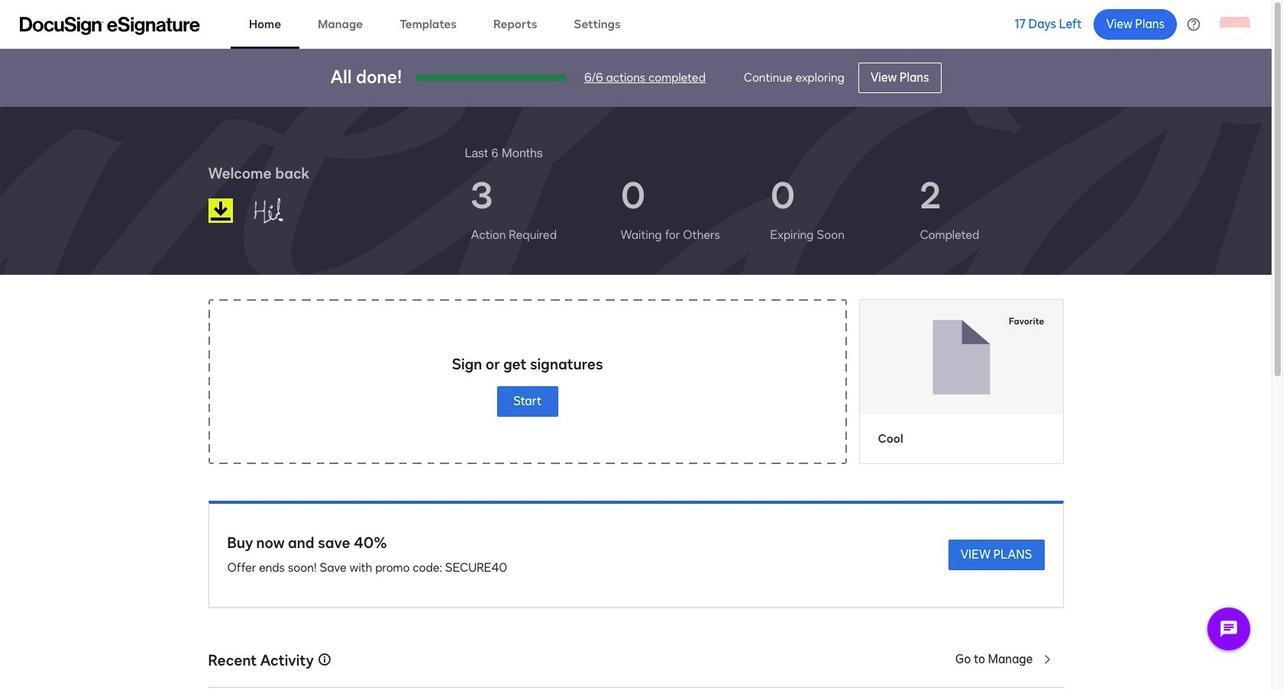 Task type: describe. For each thing, give the bounding box(es) containing it.
generic name image
[[246, 191, 325, 231]]

docusignlogo image
[[208, 199, 233, 223]]

your uploaded profile image image
[[1220, 9, 1250, 39]]



Task type: locate. For each thing, give the bounding box(es) containing it.
list
[[465, 162, 1064, 257]]

use cool image
[[860, 300, 1063, 414]]

docusign esignature image
[[20, 16, 200, 35]]

heading
[[465, 144, 543, 162]]



